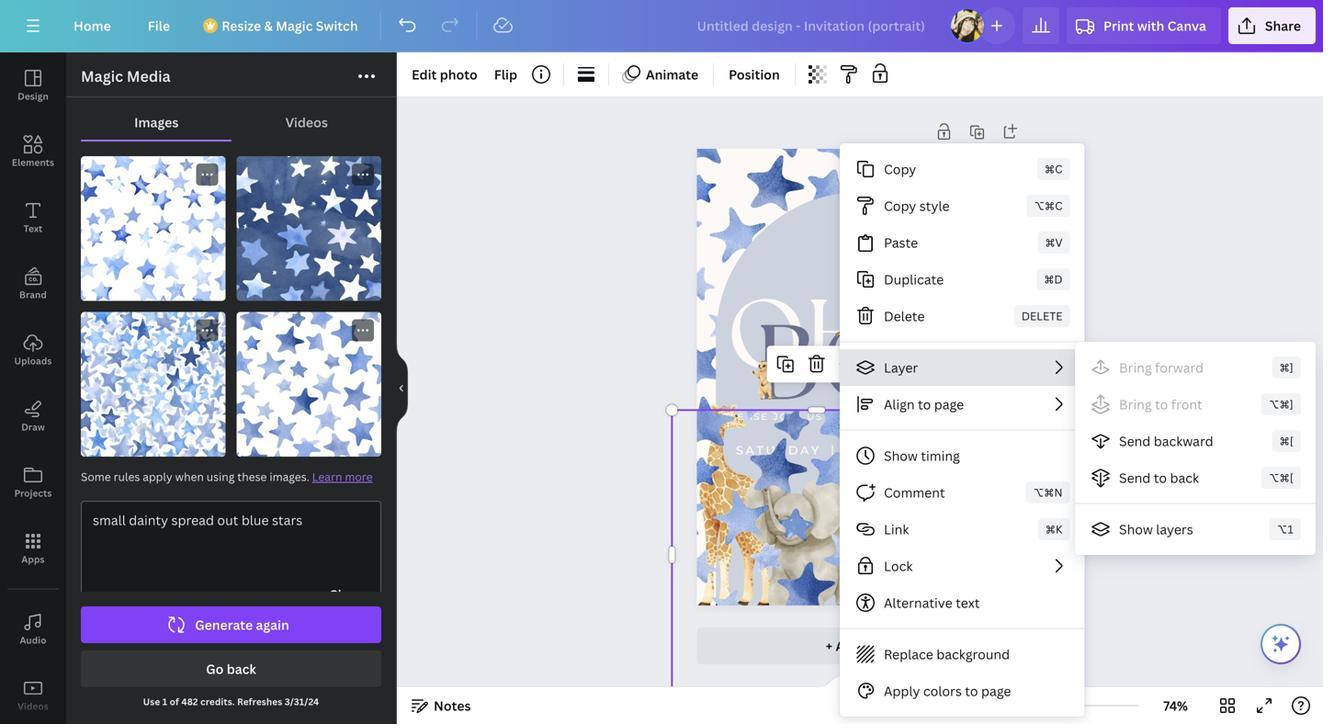 Task type: locate. For each thing, give the bounding box(es) containing it.
page down layer 'popup button'
[[935, 396, 964, 413]]

⌥⌘[
[[1269, 470, 1294, 485]]

1 vertical spatial show
[[1120, 521, 1153, 538]]

to for bring
[[1155, 396, 1169, 413]]

0 vertical spatial videos
[[286, 114, 328, 131]]

hide image
[[396, 344, 408, 432]]

1 horizontal spatial videos
[[286, 114, 328, 131]]

small dainty spread out blue stars image
[[81, 156, 226, 301], [237, 156, 381, 301], [81, 312, 226, 457], [237, 312, 381, 457]]

magic left media
[[81, 66, 123, 86]]

1 vertical spatial send
[[1120, 469, 1151, 487]]

send for send backward
[[1120, 432, 1151, 450]]

0 vertical spatial page
[[935, 396, 964, 413]]

482
[[181, 696, 198, 708]]

backward
[[1154, 432, 1214, 450]]

page inside popup button
[[935, 396, 964, 413]]

0 vertical spatial copy
[[884, 160, 917, 178]]

images
[[134, 114, 179, 131]]

0 horizontal spatial 1
[[162, 696, 167, 708]]

0 vertical spatial send
[[1120, 432, 1151, 450]]

1 vertical spatial bring
[[1120, 396, 1152, 413]]

show inside layer menu
[[1120, 521, 1153, 538]]

0 vertical spatial back
[[1171, 469, 1200, 487]]

0 vertical spatial videos button
[[232, 105, 381, 140]]

canva assistant image
[[1270, 633, 1292, 655]]

text button
[[0, 185, 66, 251]]

page right add
[[864, 637, 895, 655]]

to right align
[[918, 396, 931, 413]]

paste
[[884, 234, 918, 251]]

lock
[[884, 557, 913, 575]]

link
[[884, 521, 909, 538]]

go
[[206, 660, 224, 678]]

⌘d
[[1044, 272, 1063, 287]]

0 vertical spatial magic
[[276, 17, 313, 34]]

page down 'background'
[[982, 682, 1012, 700]]

1 right /
[[918, 697, 925, 715]]

bring left forward
[[1120, 359, 1152, 376]]

alternative text
[[884, 594, 980, 612]]

generate again
[[195, 616, 289, 634]]

0 horizontal spatial back
[[227, 660, 256, 678]]

menu
[[840, 143, 1085, 717]]

0 horizontal spatial magic
[[81, 66, 123, 86]]

to right "colors"
[[965, 682, 979, 700]]

1 vertical spatial copy
[[884, 197, 917, 215]]

bring for bring forward
[[1120, 359, 1152, 376]]

1 vertical spatial back
[[227, 660, 256, 678]]

2 horizontal spatial page
[[982, 682, 1012, 700]]

12345
[[958, 492, 995, 504]]

using
[[207, 469, 235, 484]]

front
[[1172, 396, 1203, 413]]

0 vertical spatial show
[[884, 447, 918, 465]]

show timing
[[884, 447, 960, 465]]

align to page button
[[840, 386, 1085, 423]]

│ right 27
[[934, 443, 948, 458]]

1 horizontal spatial show
[[1120, 521, 1153, 538]]

page 1 / 1
[[867, 697, 925, 715]]

⌥1
[[1277, 522, 1294, 537]]

Design title text field
[[682, 7, 942, 44]]

copy for copy
[[884, 160, 917, 178]]

at
[[842, 479, 859, 491]]

projects
[[14, 487, 52, 500]]

to inside popup button
[[918, 396, 931, 413]]

back down backward
[[1171, 469, 1200, 487]]

1 vertical spatial videos
[[18, 700, 48, 713]]

bring down bring forward
[[1120, 396, 1152, 413]]

show left layers
[[1120, 521, 1153, 538]]

layer
[[884, 359, 918, 376]]

⌥⌘n
[[1034, 485, 1063, 500]]

2 copy from the top
[[884, 197, 917, 215]]

magic right &
[[276, 17, 313, 34]]

bring
[[1120, 359, 1152, 376], [1120, 396, 1152, 413]]

1 bring from the top
[[1120, 359, 1152, 376]]

1 horizontal spatial 1
[[900, 697, 907, 715]]

1 vertical spatial page
[[864, 637, 895, 655]]

align to page
[[884, 396, 964, 413]]

menu containing copy
[[840, 143, 1085, 717]]

back inside layer menu
[[1171, 469, 1200, 487]]

anywhere
[[889, 479, 966, 491]]

1 left "of"
[[162, 696, 167, 708]]

oh
[[727, 280, 877, 391]]

send up send to back
[[1120, 432, 1151, 450]]

2 bring from the top
[[1120, 396, 1152, 413]]

send down the send backward
[[1120, 469, 1151, 487]]

/
[[910, 697, 915, 715]]

please
[[722, 411, 769, 422]]

copy
[[884, 160, 917, 178], [884, 197, 917, 215]]

1 horizontal spatial videos button
[[232, 105, 381, 140]]

images button
[[81, 105, 232, 140]]

magic
[[276, 17, 313, 34], [81, 66, 123, 86]]

0 horizontal spatial videos
[[18, 700, 48, 713]]

send
[[1120, 432, 1151, 450], [1120, 469, 1151, 487]]

1 horizontal spatial back
[[1171, 469, 1200, 487]]

media
[[127, 66, 171, 86]]

some rules apply when using these images. learn more
[[81, 469, 373, 484]]

send to back
[[1120, 469, 1200, 487]]

1 left /
[[900, 697, 907, 715]]

show pages image
[[816, 675, 904, 689]]

send for send to back
[[1120, 469, 1151, 487]]

0 vertical spatial bring
[[1120, 359, 1152, 376]]

align
[[884, 396, 915, 413]]

to left 'front'
[[1155, 396, 1169, 413]]

1 vertical spatial videos button
[[0, 663, 66, 724]]

page inside "button"
[[864, 637, 895, 655]]

draw
[[21, 421, 45, 433]]

to down the send backward
[[1154, 469, 1167, 487]]

copy style
[[884, 197, 950, 215]]

boy
[[756, 304, 965, 424]]

⌘v
[[1045, 235, 1063, 250]]

join
[[773, 411, 803, 422]]

2 vertical spatial page
[[982, 682, 1012, 700]]

Enter 5+ words to describe... text field
[[82, 502, 381, 580]]

1
[[162, 696, 167, 708], [900, 697, 907, 715], [918, 697, 925, 715]]

baby
[[913, 411, 946, 422]]

saturday
[[736, 443, 821, 458]]

1 for of
[[162, 696, 167, 708]]

delete
[[884, 307, 925, 325]]

to
[[918, 396, 931, 413], [1155, 396, 1169, 413], [1154, 469, 1167, 487], [965, 682, 979, 700]]

go back button
[[81, 651, 381, 688]]

home
[[74, 17, 111, 34]]

│ down for at the bottom
[[827, 443, 841, 458]]

0 horizontal spatial page
[[864, 637, 895, 655]]

replace
[[884, 646, 934, 663]]

videos button
[[232, 105, 381, 140], [0, 663, 66, 724]]

0 horizontal spatial show
[[884, 447, 918, 465]]

copy up copy style
[[884, 160, 917, 178]]

1 horizontal spatial │
[[934, 443, 948, 458]]

2 send from the top
[[1120, 469, 1151, 487]]

comment
[[884, 484, 945, 501]]

1 send from the top
[[1120, 432, 1151, 450]]

0 horizontal spatial videos button
[[0, 663, 66, 724]]

home link
[[59, 7, 126, 44]]

⌘c
[[1045, 161, 1063, 176]]

to for align
[[918, 396, 931, 413]]

show inside show timing button
[[884, 447, 918, 465]]

1 horizontal spatial magic
[[276, 17, 313, 34]]

copy left style
[[884, 197, 917, 215]]

design
[[18, 90, 49, 102]]

0 horizontal spatial │
[[827, 443, 841, 458]]

1 copy from the top
[[884, 160, 917, 178]]

27
[[910, 443, 928, 458]]

1 horizontal spatial page
[[935, 396, 964, 413]]

show up anywhere
[[884, 447, 918, 465]]

use 1 of 482 credits. refreshes 3/31/24
[[143, 696, 319, 708]]

back right "go"
[[227, 660, 256, 678]]

apply
[[884, 682, 920, 700]]

page inside button
[[982, 682, 1012, 700]]

magic inside button
[[276, 17, 313, 34]]

bring for bring to front
[[1120, 396, 1152, 413]]

add
[[836, 637, 861, 655]]



Task type: vqa. For each thing, say whether or not it's contained in the screenshot.


Task type: describe. For each thing, give the bounding box(es) containing it.
rules
[[114, 469, 140, 484]]

some
[[81, 469, 111, 484]]

march
[[846, 443, 904, 458]]

timing
[[921, 447, 960, 465]]

1 for /
[[900, 697, 907, 715]]

replace background
[[884, 646, 1010, 663]]

side panel tab list
[[0, 52, 66, 724]]

text
[[24, 222, 43, 235]]

clear button
[[322, 580, 370, 609]]

text
[[956, 594, 980, 612]]

to for send
[[1154, 469, 1167, 487]]

forward
[[1155, 359, 1204, 376]]

⌥⌘]
[[1269, 397, 1294, 412]]

resize
[[222, 17, 261, 34]]

apply colors to page button
[[840, 673, 1085, 710]]

draw button
[[0, 383, 66, 449]]

page
[[867, 697, 897, 715]]

uploads button
[[0, 317, 66, 383]]

style
[[920, 197, 950, 215]]

back inside button
[[227, 660, 256, 678]]

avery's
[[857, 411, 909, 422]]

123
[[863, 479, 884, 491]]

⌘[
[[1280, 433, 1294, 449]]

use
[[143, 696, 160, 708]]

magic media
[[81, 66, 171, 86]]

resize & magic switch button
[[192, 7, 373, 44]]

apps button
[[0, 516, 66, 582]]

1 │ from the left
[[827, 443, 841, 458]]

replace background button
[[840, 636, 1085, 673]]

3/31/24
[[285, 696, 319, 708]]

+ add page
[[826, 637, 895, 655]]

go back
[[206, 660, 256, 678]]

page for align to page
[[935, 396, 964, 413]]

duplicate
[[884, 271, 944, 288]]

layer menu
[[1075, 342, 1316, 555]]

more
[[345, 469, 373, 484]]

show for show layers
[[1120, 521, 1153, 538]]

send backward
[[1120, 432, 1214, 450]]

&
[[264, 17, 273, 34]]

elements button
[[0, 119, 66, 185]]

+
[[826, 637, 833, 655]]

⌘k
[[1046, 522, 1063, 537]]

show layers
[[1120, 521, 1194, 538]]

2 horizontal spatial 1
[[918, 697, 925, 715]]

design button
[[0, 52, 66, 119]]

us
[[807, 411, 824, 422]]

please join us for avery's baby shower
[[722, 411, 1005, 422]]

switch
[[316, 17, 358, 34]]

2pm
[[953, 443, 987, 458]]

any
[[866, 492, 894, 504]]

projects button
[[0, 449, 66, 516]]

show for show timing
[[884, 447, 918, 465]]

learn more link
[[312, 469, 373, 484]]

again
[[256, 616, 289, 634]]

these
[[237, 469, 267, 484]]

at 123 anywhere st., any city, st 12345
[[842, 479, 995, 504]]

show timing button
[[840, 438, 1085, 474]]

layers
[[1157, 521, 1194, 538]]

delete
[[1022, 308, 1063, 324]]

flip
[[494, 66, 517, 83]]

⌘]
[[1280, 360, 1294, 375]]

main menu bar
[[0, 0, 1324, 52]]

bring to front
[[1120, 396, 1203, 413]]

colors
[[924, 682, 962, 700]]

bring forward
[[1120, 359, 1204, 376]]

resize & magic switch
[[222, 17, 358, 34]]

lock button
[[840, 548, 1085, 585]]

images.
[[270, 469, 309, 484]]

apps
[[22, 553, 45, 566]]

1 vertical spatial magic
[[81, 66, 123, 86]]

2 │ from the left
[[934, 443, 948, 458]]

learn
[[312, 469, 342, 484]]

audio button
[[0, 597, 66, 663]]

page for + add page
[[864, 637, 895, 655]]

shower
[[951, 411, 1005, 422]]

rsvp
[[900, 530, 1007, 579]]

videos inside side panel tab list
[[18, 700, 48, 713]]

elements
[[12, 156, 54, 169]]

brand button
[[0, 251, 66, 317]]

st.,
[[971, 479, 995, 491]]

when
[[175, 469, 204, 484]]

to inside button
[[965, 682, 979, 700]]

city,
[[898, 492, 933, 504]]

for
[[828, 411, 853, 422]]

audio
[[20, 634, 46, 647]]

apply colors to page
[[884, 682, 1012, 700]]

flip button
[[487, 60, 525, 89]]

background
[[937, 646, 1010, 663]]

copy for copy style
[[884, 197, 917, 215]]

layer button
[[840, 349, 1085, 386]]



